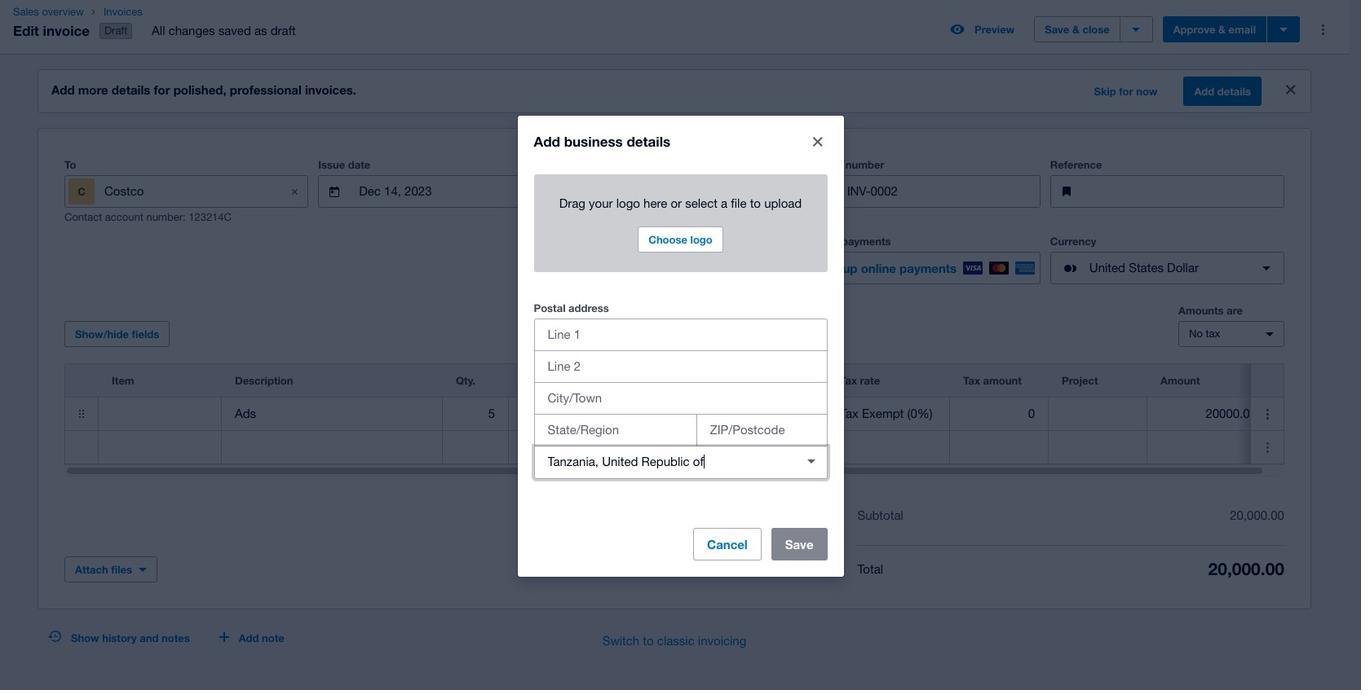 Task type: vqa. For each thing, say whether or not it's contained in the screenshot.
23456
no



Task type: describe. For each thing, give the bounding box(es) containing it.
classic
[[657, 635, 695, 649]]

changes
[[169, 24, 215, 38]]

no
[[1189, 328, 1203, 340]]

contact account number: 123214c
[[64, 211, 232, 224]]

states
[[1129, 261, 1164, 275]]

for inside button
[[1119, 85, 1133, 98]]

reference
[[1050, 158, 1102, 171]]

your
[[589, 196, 613, 210]]

123214c
[[189, 211, 232, 224]]

1 quantity field from the top
[[443, 399, 508, 430]]

invoice
[[806, 158, 843, 171]]

cancel button
[[693, 528, 762, 561]]

0 horizontal spatial logo
[[616, 196, 640, 210]]

invoice line item list element
[[64, 364, 1304, 465]]

up
[[843, 261, 858, 276]]

City/Town field
[[535, 383, 827, 414]]

all
[[152, 24, 165, 38]]

united states dollar button
[[1050, 252, 1285, 285]]

Issue date text field
[[357, 176, 513, 207]]

save for save
[[785, 537, 814, 552]]

number
[[846, 158, 885, 171]]

amount
[[1161, 375, 1200, 388]]

amounts
[[1179, 304, 1224, 317]]

clear image
[[795, 446, 828, 478]]

& for close
[[1073, 23, 1080, 36]]

postal address
[[534, 301, 609, 314]]

save button
[[771, 528, 828, 561]]

details for add more details for polished, professional invoices.
[[112, 82, 150, 97]]

(0%)
[[907, 407, 933, 421]]

issue
[[318, 158, 345, 171]]

a
[[721, 196, 728, 210]]

logo inside button
[[691, 233, 713, 246]]

file
[[731, 196, 747, 210]]

item
[[112, 375, 134, 388]]

Description text field
[[222, 432, 442, 463]]

show/hide
[[75, 328, 129, 341]]

date for issue date
[[348, 158, 371, 171]]

to inside button
[[643, 635, 654, 649]]

details inside button
[[1218, 85, 1251, 98]]

approve & email
[[1174, 23, 1256, 36]]

all changes saved as draft
[[152, 24, 296, 38]]

Due date text field
[[602, 176, 757, 207]]

contact
[[64, 211, 102, 224]]

more date options image
[[520, 175, 553, 208]]

0 horizontal spatial for
[[154, 82, 170, 97]]

close
[[1083, 23, 1110, 36]]

draft
[[104, 25, 128, 37]]

skip for now button
[[1084, 78, 1168, 105]]

choose logo button
[[638, 226, 723, 252]]

polished,
[[173, 82, 226, 97]]

fields
[[132, 328, 159, 341]]

price
[[522, 375, 548, 388]]

switch to classic invoicing button
[[589, 626, 760, 658]]

add for add business details
[[534, 133, 560, 150]]

1 price field from the top
[[509, 399, 631, 430]]

as
[[254, 24, 267, 38]]

online payments
[[806, 235, 891, 248]]

Reference text field
[[1090, 176, 1284, 207]]

or
[[671, 196, 682, 210]]

qty.
[[456, 375, 476, 388]]

Country text field
[[535, 447, 788, 478]]

State/Region field
[[535, 415, 696, 446]]

1 vertical spatial 20,000.00
[[1209, 560, 1285, 580]]

online
[[806, 235, 839, 248]]

c
[[78, 185, 85, 198]]

exempt
[[862, 407, 904, 421]]

due date
[[562, 158, 608, 171]]

project
[[1062, 375, 1098, 388]]

close image
[[801, 125, 834, 158]]

rate
[[860, 375, 880, 388]]

show/hide fields
[[75, 328, 159, 341]]

currency
[[1050, 235, 1097, 248]]

draft
[[271, 24, 296, 38]]

Postal address field
[[535, 319, 827, 350]]

to inside add business details dialog
[[750, 196, 761, 210]]

amount
[[983, 375, 1022, 388]]

tax for tax rate
[[840, 375, 857, 388]]

attach files button
[[64, 557, 157, 583]]

tax for tax exempt (0%)
[[840, 407, 859, 421]]

invoice number
[[806, 158, 885, 171]]

to
[[64, 158, 76, 171]]

disc.
[[645, 375, 671, 388]]

subtotal
[[858, 509, 904, 523]]

history
[[102, 632, 137, 645]]

1 amount field from the top
[[1148, 399, 1270, 430]]

add details button
[[1184, 77, 1262, 106]]

add for add details
[[1195, 85, 1215, 98]]

2 quantity field from the top
[[443, 432, 508, 463]]

add details
[[1195, 85, 1251, 98]]

select
[[685, 196, 718, 210]]

costco
[[104, 184, 144, 198]]

business
[[564, 133, 623, 150]]

attach
[[75, 564, 108, 577]]

preview
[[975, 23, 1015, 36]]

attach files
[[75, 564, 132, 577]]

online
[[861, 261, 896, 276]]

add for add more details for polished, professional invoices.
[[51, 82, 75, 97]]

add business details dialog
[[518, 115, 844, 577]]

tax
[[1206, 328, 1221, 340]]

more
[[78, 82, 108, 97]]

tax rate
[[840, 375, 880, 388]]

ZIP/Postcode field
[[697, 415, 827, 446]]



Task type: locate. For each thing, give the bounding box(es) containing it.
2 price field from the top
[[509, 432, 631, 463]]

for
[[154, 82, 170, 97], [1119, 85, 1133, 98]]

add for add note
[[239, 632, 259, 645]]

are
[[1227, 304, 1243, 317]]

now
[[1136, 85, 1158, 98]]

tax
[[840, 375, 857, 388], [963, 375, 980, 388], [840, 407, 859, 421]]

show history and notes
[[71, 632, 190, 645]]

switch to classic invoicing
[[603, 635, 747, 649]]

invoices
[[104, 6, 143, 18]]

issue date
[[318, 158, 371, 171]]

logo
[[616, 196, 640, 210], [691, 233, 713, 246]]

add left the more
[[51, 82, 75, 97]]

& left close
[[1073, 23, 1080, 36]]

set up online payments
[[820, 261, 957, 276]]

add business details
[[534, 133, 671, 150]]

payments inside set up online payments popup button
[[900, 261, 957, 276]]

& for email
[[1219, 23, 1226, 36]]

0 horizontal spatial &
[[1073, 23, 1080, 36]]

to
[[750, 196, 761, 210], [643, 635, 654, 649]]

2 & from the left
[[1219, 23, 1226, 36]]

email
[[1229, 23, 1256, 36]]

payments right online
[[900, 261, 957, 276]]

save & close button
[[1034, 16, 1121, 43]]

add more details for polished, professional invoices.
[[51, 82, 357, 97]]

0 vertical spatial save
[[1045, 23, 1070, 36]]

0 horizontal spatial to
[[643, 635, 654, 649]]

0
[[1028, 407, 1035, 421]]

2 amount field from the top
[[1148, 432, 1270, 463]]

here
[[644, 196, 667, 210]]

Price field
[[509, 399, 631, 430], [509, 432, 631, 463]]

logo right choose on the top
[[691, 233, 713, 246]]

save for save & close
[[1045, 23, 1070, 36]]

tax left rate
[[840, 375, 857, 388]]

Line 2 field
[[535, 351, 827, 382]]

1 horizontal spatial &
[[1219, 23, 1226, 36]]

sales overview
[[13, 6, 84, 18]]

files
[[111, 564, 132, 577]]

date down business
[[586, 158, 608, 171]]

Description text field
[[222, 399, 442, 430]]

to right switch
[[643, 635, 654, 649]]

1 vertical spatial logo
[[691, 233, 713, 246]]

no tax button
[[1179, 321, 1285, 348]]

number:
[[146, 211, 186, 224]]

drag
[[559, 196, 586, 210]]

add left note
[[239, 632, 259, 645]]

show history and notes button
[[38, 626, 200, 652]]

0 vertical spatial amount field
[[1148, 399, 1270, 430]]

details for add business details
[[627, 133, 671, 150]]

save inside button
[[785, 537, 814, 552]]

1 vertical spatial save
[[785, 537, 814, 552]]

add note button
[[209, 626, 294, 652]]

united states dollar
[[1090, 261, 1199, 275]]

choose logo
[[649, 233, 713, 246]]

professional
[[230, 82, 302, 97]]

0 horizontal spatial details
[[112, 82, 150, 97]]

1 & from the left
[[1073, 23, 1080, 36]]

tax amount
[[963, 375, 1022, 388]]

for left the now
[[1119, 85, 1133, 98]]

0 horizontal spatial save
[[785, 537, 814, 552]]

details inside dialog
[[627, 133, 671, 150]]

1 horizontal spatial payments
[[900, 261, 957, 276]]

1 vertical spatial quantity field
[[443, 432, 508, 463]]

show/hide fields button
[[64, 321, 170, 348]]

invoice
[[43, 22, 90, 39]]

invoice number element
[[806, 175, 1041, 208]]

show
[[71, 632, 99, 645]]

2 horizontal spatial details
[[1218, 85, 1251, 98]]

1 horizontal spatial details
[[627, 133, 671, 150]]

to right file on the top
[[750, 196, 761, 210]]

sales
[[13, 6, 39, 18]]

add right the now
[[1195, 85, 1215, 98]]

details down email
[[1218, 85, 1251, 98]]

0 vertical spatial payments
[[842, 235, 891, 248]]

united
[[1090, 261, 1126, 275]]

tax for tax amount
[[963, 375, 980, 388]]

Quantity field
[[443, 399, 508, 430], [443, 432, 508, 463]]

payments
[[842, 235, 891, 248], [900, 261, 957, 276]]

0 vertical spatial price field
[[509, 399, 631, 430]]

invoices.
[[305, 82, 357, 97]]

skip
[[1094, 85, 1116, 98]]

date
[[348, 158, 371, 171], [586, 158, 608, 171]]

save left close
[[1045, 23, 1070, 36]]

approve & email button
[[1163, 16, 1267, 43]]

total
[[858, 563, 883, 576]]

add note
[[239, 632, 285, 645]]

sales overview link
[[7, 4, 90, 20]]

account
[[717, 375, 759, 388]]

0 vertical spatial to
[[750, 196, 761, 210]]

Discount field
[[632, 399, 703, 430]]

1 vertical spatial price field
[[509, 432, 631, 463]]

due
[[562, 158, 583, 171]]

drag your logo here or select a file to upload
[[559, 196, 802, 210]]

1 horizontal spatial for
[[1119, 85, 1133, 98]]

dollar
[[1167, 261, 1199, 275]]

overview
[[42, 6, 84, 18]]

tax left amount
[[963, 375, 980, 388]]

add left business
[[534, 133, 560, 150]]

1 vertical spatial to
[[643, 635, 654, 649]]

1 horizontal spatial save
[[1045, 23, 1070, 36]]

0 horizontal spatial payments
[[842, 235, 891, 248]]

add more details for polished, professional invoices. status
[[38, 70, 1311, 113]]

save & close
[[1045, 23, 1110, 36]]

details right business
[[627, 133, 671, 150]]

20,000.00
[[1230, 509, 1285, 523], [1209, 560, 1285, 580]]

save right cancel
[[785, 537, 814, 552]]

1 vertical spatial amount field
[[1148, 432, 1270, 463]]

1 vertical spatial payments
[[900, 261, 957, 276]]

1 horizontal spatial logo
[[691, 233, 713, 246]]

set up online payments button
[[806, 252, 1041, 285]]

tax left exempt
[[840, 407, 859, 421]]

invoicing
[[698, 635, 747, 649]]

None field
[[534, 446, 828, 479]]

note
[[262, 632, 285, 645]]

0 horizontal spatial date
[[348, 158, 371, 171]]

payments up online
[[842, 235, 891, 248]]

description
[[235, 375, 293, 388]]

preview button
[[941, 16, 1025, 43]]

save
[[1045, 23, 1070, 36], [785, 537, 814, 552]]

date right issue
[[348, 158, 371, 171]]

details
[[112, 82, 150, 97], [1218, 85, 1251, 98], [627, 133, 671, 150]]

add inside dialog
[[534, 133, 560, 150]]

switch
[[603, 635, 640, 649]]

skip for now
[[1094, 85, 1158, 98]]

1 horizontal spatial to
[[750, 196, 761, 210]]

date for due date
[[586, 158, 608, 171]]

and
[[140, 632, 159, 645]]

& left email
[[1219, 23, 1226, 36]]

Amount field
[[1148, 399, 1270, 430], [1148, 432, 1270, 463]]

0 vertical spatial quantity field
[[443, 399, 508, 430]]

0 vertical spatial logo
[[616, 196, 640, 210]]

1 horizontal spatial date
[[586, 158, 608, 171]]

cancel
[[707, 537, 748, 552]]

2 date from the left
[[586, 158, 608, 171]]

saved
[[218, 24, 251, 38]]

for left polished,
[[154, 82, 170, 97]]

invoices link
[[97, 4, 309, 20]]

details right the more
[[112, 82, 150, 97]]

save inside button
[[1045, 23, 1070, 36]]

Invoice number text field
[[846, 176, 1040, 207]]

0 vertical spatial 20,000.00
[[1230, 509, 1285, 523]]

more date options image
[[764, 175, 797, 208]]

address
[[569, 301, 609, 314]]

tax exempt (0%)
[[840, 407, 933, 421]]

logo left here
[[616, 196, 640, 210]]

edit invoice
[[13, 22, 90, 39]]

1 date from the left
[[348, 158, 371, 171]]

postal
[[534, 301, 566, 314]]



